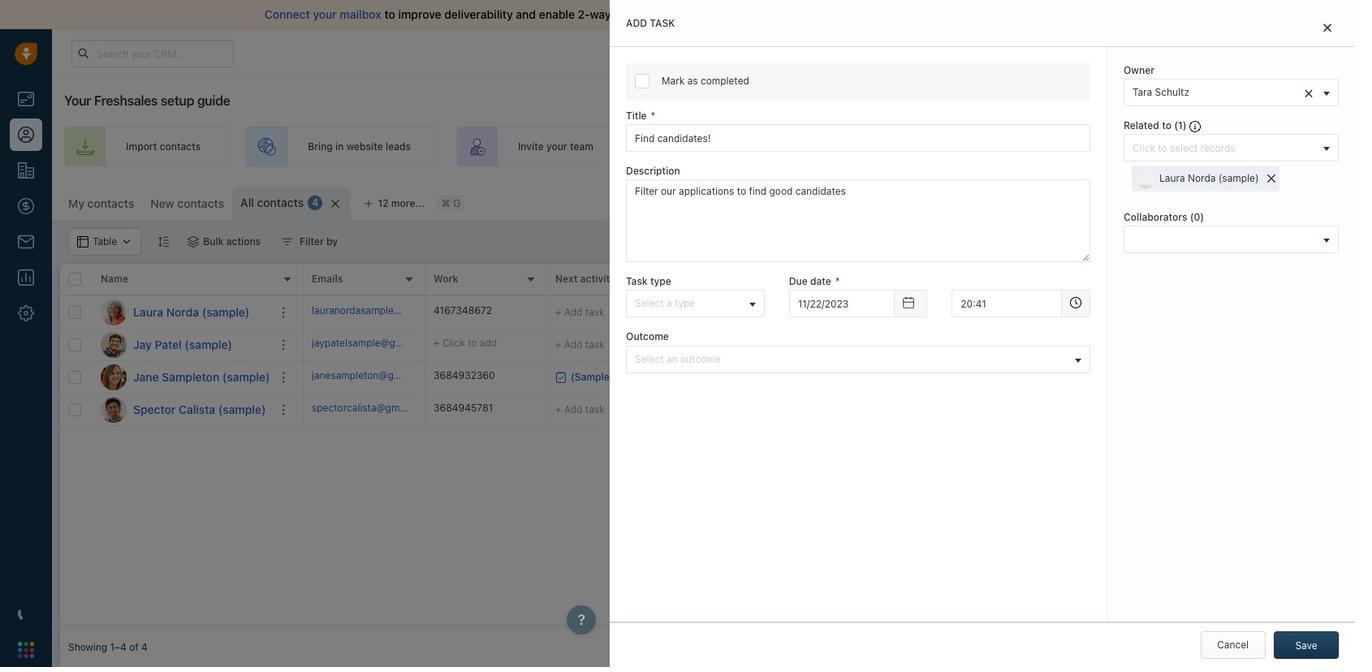 Task type: vqa. For each thing, say whether or not it's contained in the screenshot.
Route leads to your team
yes



Task type: locate. For each thing, give the bounding box(es) containing it.
your inside the set up your sales pipeline 'link'
[[1172, 141, 1193, 153]]

(sample) right sampleton
[[222, 370, 270, 384]]

tara inside "×" tab panel
[[1133, 86, 1153, 98]]

leads
[[386, 141, 411, 153], [731, 141, 756, 153]]

in left 21
[[976, 48, 983, 58]]

norda
[[1188, 172, 1216, 185], [166, 305, 199, 319]]

your left trial
[[911, 48, 931, 58]]

explore plans link
[[1040, 43, 1121, 63]]

spectorcalista@gmail.com link
[[312, 401, 433, 418]]

1 horizontal spatial of
[[642, 7, 653, 21]]

container_wx8msf4aqz5i3rn1 image for 37
[[925, 307, 937, 318]]

laura norda (sample) down click to select records search field
[[1160, 172, 1259, 185]]

type up select a type
[[651, 276, 672, 288]]

route
[[701, 141, 728, 153]]

1 vertical spatial )
[[1201, 211, 1205, 224]]

laura up jay
[[133, 305, 163, 319]]

due date
[[789, 276, 832, 288]]

2 + add task from the top
[[556, 338, 605, 350]]

0 horizontal spatial of
[[129, 642, 139, 654]]

1 + click to add from the top
[[799, 306, 863, 318]]

1 + add task from the top
[[556, 306, 605, 318]]

s image
[[101, 397, 127, 423]]

in
[[976, 48, 983, 58], [336, 141, 344, 153]]

sequence
[[986, 141, 1032, 153]]

new
[[151, 197, 174, 210]]

press space to select this row. row containing 50
[[304, 361, 1348, 394]]

2 row group from the left
[[304, 296, 1348, 426]]

norda inside "×" tab panel
[[1188, 172, 1216, 185]]

0 vertical spatial (
[[1175, 120, 1179, 132]]

press space to select this row. row containing spector calista (sample)
[[60, 394, 304, 426]]

press space to select this row. row containing jane sampleton (sample)
[[60, 361, 304, 394]]

0 vertical spatial laura norda (sample)
[[1160, 172, 1259, 185]]

0 horizontal spatial norda
[[166, 305, 199, 319]]

contacts inside import contacts link
[[160, 141, 201, 153]]

explore
[[1049, 47, 1084, 59]]

Start typing the details about the task… text field
[[626, 180, 1091, 263]]

2 horizontal spatial container_wx8msf4aqz5i3rn1 image
[[925, 372, 937, 383]]

tara
[[1133, 86, 1153, 98], [941, 306, 960, 318], [941, 339, 960, 351], [941, 371, 960, 383]]

outcome
[[626, 331, 669, 343]]

j image
[[101, 364, 127, 390]]

collaborators
[[1124, 211, 1188, 224]]

work
[[434, 273, 459, 285]]

None search field
[[1129, 232, 1318, 249]]

your right invite at the top
[[547, 141, 568, 153]]

freshworks switcher image
[[18, 642, 34, 659]]

1 vertical spatial (
[[1190, 211, 1194, 224]]

contacts right import
[[160, 141, 201, 153]]

container_wx8msf4aqz5i3rn1 image inside bulk actions button
[[188, 236, 199, 248]]

website
[[347, 141, 383, 153]]

create
[[925, 141, 957, 153]]

+ click to add for 50
[[799, 371, 863, 383]]

leads right route
[[731, 141, 756, 153]]

type inside button
[[675, 298, 695, 310]]

tara for 50
[[941, 371, 960, 383]]

improve
[[398, 7, 442, 21]]

jaypatelsample@gmail.com link
[[312, 336, 437, 353]]

add for 3684945781
[[564, 403, 583, 415]]

(sample) for the press space to select this row. 'row' containing jane sampleton (sample)
[[222, 370, 270, 384]]

) up set up your sales pipeline
[[1183, 120, 1187, 132]]

contacts for all
[[257, 196, 304, 210]]

+ add task for 37
[[556, 306, 605, 318]]

press space to select this row. row containing 18
[[304, 329, 1348, 361]]

2 sales from the left
[[1196, 141, 1220, 153]]

click
[[808, 306, 831, 318], [443, 337, 465, 349], [808, 339, 831, 351], [808, 371, 831, 383]]

your right route
[[771, 141, 792, 153]]

×
[[1304, 83, 1314, 101]]

4 up filter by
[[312, 197, 319, 209]]

2 + click to add from the top
[[799, 339, 863, 351]]

cancel
[[1218, 639, 1249, 651]]

1 horizontal spatial your
[[911, 48, 931, 58]]

1 vertical spatial type
[[675, 298, 695, 310]]

0 vertical spatial + add task
[[556, 306, 605, 318]]

contacts right my
[[87, 197, 134, 210]]

1 horizontal spatial in
[[976, 48, 983, 58]]

)
[[1183, 120, 1187, 132], [1201, 211, 1205, 224]]

select for select a type
[[635, 298, 664, 310]]

0 horizontal spatial leads
[[386, 141, 411, 153]]

your right up
[[1172, 141, 1193, 153]]

your inside the invite your team link
[[547, 141, 568, 153]]

add
[[845, 306, 863, 318], [480, 337, 497, 349], [845, 339, 863, 351], [845, 371, 863, 383]]

0 horizontal spatial type
[[651, 276, 672, 288]]

1 vertical spatial norda
[[166, 305, 199, 319]]

task for 3684945781
[[585, 403, 605, 415]]

add for 50
[[845, 371, 863, 383]]

customize table button
[[999, 188, 1112, 215]]

task type
[[626, 276, 672, 288]]

sales right the create
[[959, 141, 984, 153]]

contacts for new
[[177, 197, 224, 210]]

1 vertical spatial qualified
[[1061, 371, 1102, 383]]

0 vertical spatial 4
[[312, 197, 319, 209]]

next
[[556, 273, 578, 285]]

close image
[[1324, 23, 1332, 32]]

4 right 1–4 in the bottom left of the page
[[141, 642, 148, 654]]

0 horizontal spatial container_wx8msf4aqz5i3rn1 image
[[188, 236, 199, 248]]

2 vertical spatial + add task
[[556, 403, 605, 415]]

add for 18
[[845, 339, 863, 351]]

2 vertical spatial container_wx8msf4aqz5i3rn1 image
[[925, 339, 937, 350]]

1 team from the left
[[570, 141, 594, 153]]

of right sync
[[642, 7, 653, 21]]

1 select from the top
[[635, 298, 664, 310]]

qualified for 37
[[1061, 306, 1102, 318]]

1 vertical spatial laura norda (sample)
[[133, 305, 250, 319]]

contacts for import
[[160, 141, 201, 153]]

bulk
[[203, 236, 224, 248]]

my
[[68, 197, 84, 210]]

an
[[667, 353, 678, 365]]

patel
[[155, 337, 182, 351]]

1 horizontal spatial sales
[[1196, 141, 1220, 153]]

send email image
[[1195, 47, 1206, 60]]

0 vertical spatial + click to add
[[799, 306, 863, 318]]

0 vertical spatial select
[[635, 298, 664, 310]]

1 horizontal spatial container_wx8msf4aqz5i3rn1 image
[[556, 372, 567, 383]]

cancel button
[[1201, 632, 1266, 660]]

0 horizontal spatial laura norda (sample)
[[133, 305, 250, 319]]

task
[[650, 17, 675, 29], [585, 306, 605, 318], [585, 338, 605, 350], [585, 403, 605, 415]]

1 horizontal spatial laura
[[1160, 172, 1186, 185]]

1 vertical spatial + add task
[[556, 338, 605, 350]]

press space to select this row. row containing laura norda (sample)
[[60, 296, 304, 329]]

explore plans
[[1049, 47, 1112, 59]]

mark
[[662, 75, 685, 87]]

press space to select this row. row
[[60, 296, 304, 329], [304, 296, 1348, 329], [60, 329, 304, 361], [304, 329, 1348, 361], [60, 361, 304, 394], [304, 361, 1348, 394], [60, 394, 304, 426], [304, 394, 1348, 426]]

norda down set up your sales pipeline
[[1188, 172, 1216, 185]]

your for your freshsales setup guide
[[64, 93, 91, 108]]

select down outcome
[[635, 353, 664, 365]]

contacts right 'new'
[[177, 197, 224, 210]]

new contacts
[[151, 197, 224, 210]]

task inside "×" tab panel
[[650, 17, 675, 29]]

0 vertical spatial container_wx8msf4aqz5i3rn1 image
[[282, 236, 293, 248]]

1 vertical spatial select
[[635, 353, 664, 365]]

Search your CRM... text field
[[71, 40, 234, 67]]

way
[[590, 7, 611, 21]]

sales inside 'link'
[[1196, 141, 1220, 153]]

( up set up your sales pipeline
[[1175, 120, 1179, 132]]

2 qualified from the top
[[1061, 371, 1102, 383]]

(sample) right calista
[[218, 402, 266, 416]]

0 horizontal spatial your
[[64, 93, 91, 108]]

press space to select this row. row containing 37
[[304, 296, 1348, 329]]

1 horizontal spatial type
[[675, 298, 695, 310]]

sales left pipeline
[[1196, 141, 1220, 153]]

1 vertical spatial 4
[[141, 642, 148, 654]]

my contacts button
[[60, 188, 142, 220], [68, 197, 134, 210]]

2-
[[578, 7, 590, 21]]

contacts right all
[[257, 196, 304, 210]]

2 vertical spatial + click to add
[[799, 371, 863, 383]]

+ click to add for 18
[[799, 339, 863, 351]]

in right bring
[[336, 141, 344, 153]]

click for 37
[[808, 306, 831, 318]]

tara for 37
[[941, 306, 960, 318]]

container_wx8msf4aqz5i3rn1 image
[[282, 236, 293, 248], [925, 307, 937, 318], [925, 339, 937, 350]]

mailbox
[[340, 7, 382, 21]]

laura down up
[[1160, 172, 1186, 185]]

21
[[986, 48, 996, 58]]

leads right website
[[386, 141, 411, 153]]

contacts
[[160, 141, 201, 153], [257, 196, 304, 210], [87, 197, 134, 210], [177, 197, 224, 210]]

l image
[[101, 299, 127, 325]]

1 horizontal spatial laura norda (sample)
[[1160, 172, 1259, 185]]

select
[[635, 298, 664, 310], [635, 353, 664, 365]]

Title text field
[[626, 124, 1091, 152]]

laura norda (sample) inside "×" tab panel
[[1160, 172, 1259, 185]]

0 vertical spatial laura
[[1160, 172, 1186, 185]]

) right collaborators
[[1201, 211, 1205, 224]]

(sample) down pipeline
[[1219, 172, 1259, 185]]

bulk actions button
[[177, 228, 271, 256]]

grid
[[60, 262, 1348, 629]]

1 vertical spatial container_wx8msf4aqz5i3rn1 image
[[925, 307, 937, 318]]

1 horizontal spatial )
[[1201, 211, 1205, 224]]

1 horizontal spatial team
[[795, 141, 818, 153]]

0 vertical spatial in
[[976, 48, 983, 58]]

1 horizontal spatial leads
[[731, 141, 756, 153]]

1 row group from the left
[[60, 296, 304, 426]]

task for 4167348672
[[585, 306, 605, 318]]

sales
[[959, 141, 984, 153], [1196, 141, 1220, 153]]

your
[[911, 48, 931, 58], [64, 93, 91, 108]]

1 vertical spatial of
[[129, 642, 139, 654]]

0 vertical spatial qualified
[[1061, 306, 1102, 318]]

0 horizontal spatial team
[[570, 141, 594, 153]]

+ click to add for 37
[[799, 306, 863, 318]]

(sample) up the jane sampleton (sample)
[[185, 337, 232, 351]]

0 vertical spatial )
[[1183, 120, 1187, 132]]

qualified up the unqualified
[[1061, 306, 1102, 318]]

add for 37
[[845, 306, 863, 318]]

schultz
[[1156, 86, 1190, 98], [963, 306, 997, 318], [963, 339, 997, 351], [963, 371, 997, 383]]

0 horizontal spatial in
[[336, 141, 344, 153]]

tara schultz for 18
[[941, 339, 997, 351]]

0 horizontal spatial 4
[[141, 642, 148, 654]]

0 vertical spatial norda
[[1188, 172, 1216, 185]]

create sales sequence
[[925, 141, 1032, 153]]

name
[[101, 273, 128, 285]]

1 qualified from the top
[[1061, 306, 1102, 318]]

( right collaborators
[[1190, 211, 1194, 224]]

laura norda (sample) down "name" row
[[133, 305, 250, 319]]

bring in website leads
[[308, 141, 411, 153]]

2 select from the top
[[635, 353, 664, 365]]

cell
[[1157, 296, 1279, 328], [1279, 296, 1348, 328], [1157, 329, 1279, 361], [1279, 329, 1348, 361], [1157, 361, 1279, 393], [1279, 361, 1348, 393], [669, 394, 791, 426], [791, 394, 913, 426], [913, 394, 1035, 426], [1157, 394, 1279, 426], [1279, 394, 1348, 426]]

your left mailbox
[[313, 7, 337, 21]]

1 vertical spatial laura
[[133, 305, 163, 319]]

contacts for my
[[87, 197, 134, 210]]

+ add task
[[556, 306, 605, 318], [556, 338, 605, 350], [556, 403, 605, 415]]

as
[[688, 75, 698, 87]]

(sample) up jay patel (sample)
[[202, 305, 250, 319]]

laura
[[1160, 172, 1186, 185], [133, 305, 163, 319]]

select left a
[[635, 298, 664, 310]]

4167348672
[[434, 304, 492, 317]]

all contacts 4
[[241, 196, 319, 210]]

3 + click to add from the top
[[799, 371, 863, 383]]

norda inside the press space to select this row. 'row'
[[166, 305, 199, 319]]

task for + click to add
[[585, 338, 605, 350]]

norda down "name" row
[[166, 305, 199, 319]]

of right 1–4 in the bottom left of the page
[[129, 642, 139, 654]]

1 horizontal spatial 4
[[312, 197, 319, 209]]

connect your mailbox to improve deliverability and enable 2-way sync of email conversations.
[[265, 7, 767, 21]]

container_wx8msf4aqz5i3rn1 image for 18
[[925, 339, 937, 350]]

due
[[789, 276, 808, 288]]

conversations.
[[688, 7, 767, 21]]

container_wx8msf4aqz5i3rn1 image
[[188, 236, 199, 248], [556, 372, 567, 383], [925, 372, 937, 383]]

1 vertical spatial + click to add
[[799, 339, 863, 351]]

select an outcome
[[635, 353, 721, 365]]

⌘
[[442, 198, 451, 210]]

(
[[1175, 120, 1179, 132], [1190, 211, 1194, 224]]

tara schultz for 50
[[941, 371, 997, 383]]

add inside "×" tab panel
[[626, 17, 647, 29]]

qualified down the unqualified
[[1061, 371, 1102, 383]]

0 horizontal spatial sales
[[959, 141, 984, 153]]

1 horizontal spatial norda
[[1188, 172, 1216, 185]]

your left freshsales on the top
[[64, 93, 91, 108]]

a
[[667, 298, 672, 310]]

type right a
[[675, 298, 695, 310]]

all
[[241, 196, 254, 210]]

name row
[[60, 264, 304, 296]]

row group
[[60, 296, 304, 426], [304, 296, 1348, 426]]

related
[[1124, 120, 1160, 132]]

laura norda (sample)
[[1160, 172, 1259, 185], [133, 305, 250, 319]]

None text field
[[952, 290, 1062, 318]]

0 horizontal spatial laura
[[133, 305, 163, 319]]

1 vertical spatial your
[[64, 93, 91, 108]]

0 vertical spatial your
[[911, 48, 931, 58]]

deliverability
[[445, 7, 513, 21]]



Task type: describe. For each thing, give the bounding box(es) containing it.
select for select an outcome
[[635, 353, 664, 365]]

your trial ends in 21 days
[[911, 48, 1018, 58]]

outcome
[[681, 353, 721, 365]]

invite your team
[[518, 141, 594, 153]]

activity
[[580, 273, 616, 285]]

spector calista (sample) link
[[133, 402, 266, 418]]

filter by
[[300, 236, 338, 248]]

add for + click to add
[[564, 338, 583, 350]]

-- text field
[[789, 290, 895, 318]]

by
[[327, 236, 338, 248]]

schultz inside "×" tab panel
[[1156, 86, 1190, 98]]

0
[[1194, 211, 1201, 224]]

showing 1–4 of 4
[[68, 642, 148, 654]]

tara schultz inside "×" tab panel
[[1133, 86, 1190, 98]]

jay
[[133, 337, 152, 351]]

route leads to your team link
[[639, 127, 847, 167]]

emails
[[312, 273, 343, 285]]

jane sampleton (sample) link
[[133, 369, 270, 385]]

your freshsales setup guide
[[64, 93, 230, 108]]

next activity
[[556, 273, 616, 285]]

2 team from the left
[[795, 141, 818, 153]]

owner
[[1124, 64, 1155, 76]]

laura norda (sample) link
[[133, 304, 250, 320]]

× tab panel
[[610, 0, 1356, 668]]

more...
[[391, 197, 425, 210]]

12 more... button
[[355, 193, 434, 215]]

0 vertical spatial of
[[642, 7, 653, 21]]

row group containing laura norda (sample)
[[60, 296, 304, 426]]

select an outcome button
[[626, 346, 1091, 373]]

select a type
[[635, 298, 695, 310]]

1 sales from the left
[[959, 141, 984, 153]]

(sample) for the press space to select this row. 'row' containing laura norda (sample)
[[202, 305, 250, 319]]

create sales sequence link
[[864, 127, 1061, 167]]

invite
[[518, 141, 544, 153]]

click for 18
[[808, 339, 831, 351]]

set up your sales pipeline
[[1139, 141, 1260, 153]]

save button
[[1274, 632, 1339, 660]]

import
[[126, 141, 157, 153]]

collaborators ( 0 )
[[1124, 211, 1205, 224]]

press space to select this row. row containing jay patel (sample)
[[60, 329, 304, 361]]

12
[[378, 197, 389, 210]]

(sample) inside "×" tab panel
[[1219, 172, 1259, 185]]

schultz for 37
[[963, 306, 997, 318]]

tags
[[799, 273, 822, 285]]

mark as completed
[[662, 75, 750, 87]]

freshsales
[[94, 93, 158, 108]]

schultz for 18
[[963, 339, 997, 351]]

set up your sales pipeline link
[[1077, 127, 1289, 167]]

setup
[[161, 93, 194, 108]]

37
[[677, 305, 693, 319]]

customize table
[[1025, 195, 1101, 207]]

laura inside "×" tab panel
[[1160, 172, 1186, 185]]

guide
[[197, 93, 230, 108]]

select a type button
[[626, 290, 765, 318]]

Click to select records search field
[[1129, 140, 1318, 157]]

spectorcalista@gmail.com
[[312, 402, 433, 414]]

spectorcalista@gmail.com 3684945781
[[312, 402, 493, 414]]

bring in website leads link
[[246, 127, 440, 167]]

2 leads from the left
[[731, 141, 756, 153]]

lauranordasample@gmail.com
[[312, 304, 450, 317]]

0 horizontal spatial (
[[1175, 120, 1179, 132]]

(sample) for the press space to select this row. 'row' containing jay patel (sample)
[[185, 337, 232, 351]]

1
[[1179, 120, 1183, 132]]

related to ( 1 )
[[1124, 120, 1190, 132]]

all contacts link
[[241, 195, 304, 211]]

to inside "×" tab panel
[[1162, 120, 1172, 132]]

jay patel (sample)
[[133, 337, 232, 351]]

add task
[[626, 17, 675, 29]]

tara schultz for 37
[[941, 306, 997, 318]]

set
[[1139, 141, 1155, 153]]

import contacts link
[[64, 127, 230, 167]]

bring
[[308, 141, 333, 153]]

qualified for 50
[[1061, 371, 1102, 383]]

connect your mailbox link
[[265, 7, 385, 21]]

press space to select this row. row containing spectorcalista@gmail.com
[[304, 394, 1348, 426]]

⌘ o
[[442, 198, 461, 210]]

laura norda (sample) inside the press space to select this row. 'row'
[[133, 305, 250, 319]]

18
[[677, 337, 692, 352]]

container_wx8msf4aqz5i3rn1 image inside the filter by button
[[282, 236, 293, 248]]

j image
[[101, 332, 127, 358]]

my contacts
[[68, 197, 134, 210]]

jane sampleton (sample)
[[133, 370, 270, 384]]

sync
[[614, 7, 639, 21]]

12 more...
[[378, 197, 425, 210]]

o
[[453, 198, 461, 210]]

import contacts
[[126, 141, 201, 153]]

3684945781
[[434, 402, 493, 414]]

+ add task for 18
[[556, 338, 605, 350]]

0 horizontal spatial )
[[1183, 120, 1187, 132]]

click for 50
[[808, 371, 831, 383]]

4 inside the all contacts 4
[[312, 197, 319, 209]]

customize
[[1025, 195, 1075, 207]]

janesampleton@gmail.com link
[[312, 369, 435, 386]]

add for 4167348672
[[564, 306, 583, 318]]

connect
[[265, 7, 310, 21]]

spector calista (sample)
[[133, 402, 266, 416]]

up
[[1158, 141, 1169, 153]]

filter by button
[[271, 228, 349, 256]]

and
[[516, 7, 536, 21]]

3684932360
[[434, 369, 495, 382]]

trial
[[934, 48, 950, 58]]

× dialog
[[610, 0, 1356, 668]]

table
[[1077, 195, 1101, 207]]

schultz for 50
[[963, 371, 997, 383]]

tara for 18
[[941, 339, 960, 351]]

jaypatelsample@gmail.com + click to add
[[312, 337, 497, 349]]

filter
[[300, 236, 324, 248]]

0 vertical spatial type
[[651, 276, 672, 288]]

date
[[811, 276, 832, 288]]

1 horizontal spatial (
[[1190, 211, 1194, 224]]

3 + add task from the top
[[556, 403, 605, 415]]

jay patel (sample) link
[[133, 337, 232, 353]]

1 leads from the left
[[386, 141, 411, 153]]

completed
[[701, 75, 750, 87]]

janesampleton@gmail.com 3684932360
[[312, 369, 495, 382]]

bulk actions
[[203, 236, 261, 248]]

1 vertical spatial in
[[336, 141, 344, 153]]

task
[[626, 276, 648, 288]]

your inside route leads to your team link
[[771, 141, 792, 153]]

row group containing 37
[[304, 296, 1348, 426]]

jaypatelsample@gmail.com
[[312, 337, 437, 349]]

your for your trial ends in 21 days
[[911, 48, 931, 58]]

grid containing 37
[[60, 262, 1348, 629]]

save
[[1296, 640, 1318, 652]]

jane
[[133, 370, 159, 384]]

pipeline
[[1223, 141, 1260, 153]]

(sample) for the press space to select this row. 'row' containing spector calista (sample)
[[218, 402, 266, 416]]



